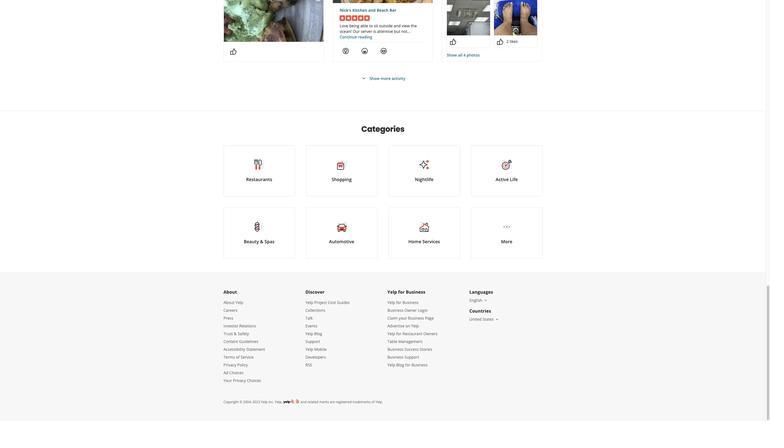 Task type: vqa. For each thing, say whether or not it's contained in the screenshot.
"Your Privacy Choices" link
yes



Task type: locate. For each thing, give the bounding box(es) containing it.
and related marks are registered trademarks of yelp.
[[300, 400, 383, 405]]

24 chevron down v2 image
[[361, 75, 368, 82]]

24 funny v2 image
[[362, 48, 368, 54]]

service
[[241, 355, 254, 360]]

about
[[224, 289, 237, 295], [224, 300, 235, 306]]

continue
[[340, 34, 357, 40]]

1 vertical spatial show
[[370, 76, 380, 81]]

content
[[224, 339, 238, 345]]

1 horizontal spatial choices
[[247, 378, 261, 384]]

table management link
[[388, 339, 423, 345]]

of inside about yelp careers press investor relations trust & safety content guidelines accessibility statement terms of service privacy policy ad choices your privacy choices
[[236, 355, 240, 360]]

of left yelp.
[[372, 400, 375, 405]]

business down stories
[[412, 363, 428, 368]]

united
[[470, 317, 482, 322]]

yelp project cost guides collections talk events yelp blog support yelp mobile developers rss
[[306, 300, 350, 368]]

table
[[388, 339, 398, 345]]

1 open photo lightbox image from the left
[[447, 0, 491, 35]]

ad choices link
[[224, 371, 244, 376]]

stories
[[420, 347, 433, 352]]

nightlife
[[415, 177, 434, 183]]

business up claim
[[388, 308, 404, 313]]

2 open photo lightbox image from the left
[[495, 0, 538, 35]]

2 about from the top
[[224, 300, 235, 306]]

0 horizontal spatial &
[[234, 331, 237, 337]]

and right yelp burst image
[[301, 400, 307, 405]]

1 vertical spatial of
[[372, 400, 375, 405]]

0 vertical spatial show
[[447, 52, 457, 58]]

support down success
[[405, 355, 419, 360]]

show
[[447, 52, 457, 58], [370, 76, 380, 81]]

developers
[[306, 355, 326, 360]]

1 vertical spatial and
[[301, 400, 307, 405]]

1 horizontal spatial &
[[260, 239, 264, 245]]

active life
[[496, 177, 518, 183]]

nick's
[[340, 8, 352, 13]]

5 star rating image
[[340, 15, 370, 21]]

like feed item image
[[450, 38, 457, 45], [497, 38, 504, 45]]

marks
[[320, 400, 329, 405]]

life
[[510, 177, 518, 183]]

united states button
[[470, 317, 500, 322]]

automotive
[[329, 239, 355, 245]]

business support link
[[388, 355, 419, 360]]

1 horizontal spatial show
[[447, 52, 457, 58]]

0 horizontal spatial show
[[370, 76, 380, 81]]

content guidelines link
[[224, 339, 258, 345]]

1 horizontal spatial support
[[405, 355, 419, 360]]

your
[[224, 378, 232, 384]]

©
[[240, 400, 242, 405]]

for down business support link
[[406, 363, 411, 368]]

& right trust
[[234, 331, 237, 337]]

advertise
[[388, 324, 405, 329]]

beauty & spas
[[244, 239, 275, 245]]

blog down business support link
[[396, 363, 405, 368]]

0 vertical spatial and
[[369, 8, 376, 13]]

kitchen
[[353, 8, 368, 13]]

0 horizontal spatial of
[[236, 355, 240, 360]]

0 vertical spatial choices
[[230, 371, 244, 376]]

1 horizontal spatial blog
[[396, 363, 405, 368]]

automotive link
[[306, 208, 378, 259]]

privacy
[[224, 363, 237, 368], [233, 378, 246, 384]]

of up privacy policy link
[[236, 355, 240, 360]]

support
[[306, 339, 320, 345], [405, 355, 419, 360]]

owner
[[405, 308, 417, 313]]

like feed item image up show all 4 photos
[[450, 38, 457, 45]]

0 vertical spatial &
[[260, 239, 264, 245]]

0 horizontal spatial like feed item image
[[450, 38, 457, 45]]

2 like feed item image from the left
[[497, 38, 504, 45]]

yelp.
[[376, 400, 383, 405]]

0 vertical spatial support
[[306, 339, 320, 345]]

choices down privacy policy link
[[230, 371, 244, 376]]

registered
[[336, 400, 352, 405]]

discover
[[306, 289, 325, 295]]

advertise on yelp link
[[388, 324, 419, 329]]

yelp down support link
[[306, 347, 313, 352]]

yelp for business business owner login claim your business page advertise on yelp yelp for restaurant owners table management business success stories business support yelp blog for business
[[388, 300, 438, 368]]

& inside category navigation section navigation
[[260, 239, 264, 245]]

1 vertical spatial about
[[224, 300, 235, 306]]

2 likes
[[507, 39, 518, 44]]

business
[[406, 289, 426, 295], [403, 300, 419, 306], [388, 308, 404, 313], [408, 316, 424, 321], [388, 347, 404, 352], [388, 355, 404, 360], [412, 363, 428, 368]]

privacy down ad choices link
[[233, 378, 246, 384]]

show more activity
[[370, 76, 406, 81]]

&
[[260, 239, 264, 245], [234, 331, 237, 337]]

about up about yelp link
[[224, 289, 237, 295]]

0 vertical spatial of
[[236, 355, 240, 360]]

0 horizontal spatial choices
[[230, 371, 244, 376]]

1 horizontal spatial of
[[372, 400, 375, 405]]

management
[[399, 339, 423, 345]]

open photo lightbox image for 1st like feed item image from the right
[[495, 0, 538, 35]]

24 cool v2 image
[[381, 48, 387, 54]]

business down owner
[[408, 316, 424, 321]]

1 horizontal spatial and
[[369, 8, 376, 13]]

show inside button
[[370, 76, 380, 81]]

0 vertical spatial about
[[224, 289, 237, 295]]

about for about yelp careers press investor relations trust & safety content guidelines accessibility statement terms of service privacy policy ad choices your privacy choices
[[224, 300, 235, 306]]

active life link
[[471, 146, 543, 197]]

yelp up claim
[[388, 300, 395, 306]]

english button
[[470, 298, 488, 303]]

yelp up table
[[388, 331, 395, 337]]

1 vertical spatial blog
[[396, 363, 405, 368]]

about inside about yelp careers press investor relations trust & safety content guidelines accessibility statement terms of service privacy policy ad choices your privacy choices
[[224, 300, 235, 306]]

inc.
[[269, 400, 274, 405]]

claim your business page link
[[388, 316, 434, 321]]

spas
[[265, 239, 275, 245]]

yelp
[[388, 289, 397, 295], [236, 300, 243, 306], [306, 300, 313, 306], [388, 300, 395, 306], [412, 324, 419, 329], [306, 331, 313, 337], [388, 331, 395, 337], [306, 347, 313, 352], [388, 363, 395, 368], [261, 400, 268, 405]]

0 horizontal spatial blog
[[314, 331, 322, 337]]

show left all
[[447, 52, 457, 58]]

home services link
[[389, 208, 460, 259]]

photos
[[467, 52, 480, 58]]

yelp down business support link
[[388, 363, 395, 368]]

yelp for restaurant owners link
[[388, 331, 438, 337]]

terms
[[224, 355, 235, 360]]

choices down the policy
[[247, 378, 261, 384]]

more link
[[471, 208, 543, 259]]

countries
[[470, 308, 491, 314]]

1 vertical spatial choices
[[247, 378, 261, 384]]

copyright
[[224, 400, 239, 405]]

continue reading
[[340, 34, 373, 40]]

0 horizontal spatial support
[[306, 339, 320, 345]]

like feed item image left the 2
[[497, 38, 504, 45]]

states
[[483, 317, 494, 322]]

16 chevron down v2 image
[[495, 317, 500, 322]]

support inside yelp for business business owner login claim your business page advertise on yelp yelp for restaurant owners table management business success stories business support yelp blog for business
[[405, 355, 419, 360]]

bar
[[390, 8, 397, 13]]

restaurants
[[246, 177, 272, 183]]

1 vertical spatial support
[[405, 355, 419, 360]]

0 vertical spatial blog
[[314, 331, 322, 337]]

business down table
[[388, 347, 404, 352]]

safety
[[238, 331, 249, 337]]

explore recent activity section section
[[219, 0, 547, 111]]

login
[[418, 308, 428, 313]]

continue reading button
[[340, 34, 373, 40]]

blog up support link
[[314, 331, 322, 337]]

& left the spas on the bottom of page
[[260, 239, 264, 245]]

english
[[470, 298, 483, 303]]

yelp up careers link
[[236, 300, 243, 306]]

guides
[[337, 300, 350, 306]]

yelp inside about yelp careers press investor relations trust & safety content guidelines accessibility statement terms of service privacy policy ad choices your privacy choices
[[236, 300, 243, 306]]

about up careers link
[[224, 300, 235, 306]]

1 about from the top
[[224, 289, 237, 295]]

about for about
[[224, 289, 237, 295]]

open photo lightbox image
[[447, 0, 491, 35], [495, 0, 538, 35]]

nightlife link
[[389, 146, 460, 197]]

2
[[507, 39, 509, 44]]

show inside dropdown button
[[447, 52, 457, 58]]

copyright © 2004–2023 yelp inc. yelp,
[[224, 400, 283, 405]]

and left the 'beach'
[[369, 8, 376, 13]]

business up yelp blog for business link
[[388, 355, 404, 360]]

privacy down terms
[[224, 363, 237, 368]]

1 horizontal spatial open photo lightbox image
[[495, 0, 538, 35]]

1 horizontal spatial like feed item image
[[497, 38, 504, 45]]

yelp project cost guides link
[[306, 300, 350, 306]]

1 vertical spatial &
[[234, 331, 237, 337]]

business up yelp for business link
[[406, 289, 426, 295]]

business success stories link
[[388, 347, 433, 352]]

0 horizontal spatial open photo lightbox image
[[447, 0, 491, 35]]

choices
[[230, 371, 244, 376], [247, 378, 261, 384]]

likes
[[510, 39, 518, 44]]

show right 24 chevron down v2 icon
[[370, 76, 380, 81]]

support down "yelp blog" link
[[306, 339, 320, 345]]



Task type: describe. For each thing, give the bounding box(es) containing it.
like feed item image
[[230, 48, 237, 55]]

privacy policy link
[[224, 363, 248, 368]]

yelp up collections
[[306, 300, 313, 306]]

2004–2023
[[243, 400, 260, 405]]

careers
[[224, 308, 238, 313]]

shopping link
[[306, 146, 378, 197]]

services
[[423, 239, 440, 245]]

& inside about yelp careers press investor relations trust & safety content guidelines accessibility statement terms of service privacy policy ad choices your privacy choices
[[234, 331, 237, 337]]

guidelines
[[239, 339, 258, 345]]

yelp,
[[275, 400, 283, 405]]

beauty & spas link
[[224, 208, 295, 259]]

press link
[[224, 316, 234, 321]]

cost
[[328, 300, 336, 306]]

page
[[425, 316, 434, 321]]

restaurants link
[[224, 146, 295, 197]]

collections link
[[306, 308, 326, 313]]

blog inside yelp for business business owner login claim your business page advertise on yelp yelp for restaurant owners table management business success stories business support yelp blog for business
[[396, 363, 405, 368]]

shopping
[[332, 177, 352, 183]]

category navigation section navigation
[[218, 111, 548, 272]]

more
[[381, 76, 391, 81]]

home
[[409, 239, 422, 245]]

business up owner
[[403, 300, 419, 306]]

24 useful v2 image
[[343, 48, 349, 54]]

trust & safety link
[[224, 331, 249, 337]]

your
[[399, 316, 407, 321]]

beach
[[377, 8, 389, 13]]

0 horizontal spatial and
[[301, 400, 307, 405]]

1 vertical spatial privacy
[[233, 378, 246, 384]]

mobile
[[314, 347, 327, 352]]

yelp up yelp for business link
[[388, 289, 397, 295]]

success
[[405, 347, 419, 352]]

active
[[496, 177, 509, 183]]

16 chevron down v2 image
[[484, 299, 488, 303]]

open photo lightbox image for second like feed item image from the right
[[447, 0, 491, 35]]

project
[[314, 300, 327, 306]]

yelp for business link
[[388, 300, 419, 306]]

for up business owner login link on the right bottom of the page
[[396, 300, 402, 306]]

for down advertise
[[396, 331, 402, 337]]

relations
[[239, 324, 256, 329]]

yelp for business
[[388, 289, 426, 295]]

yelp burst image
[[296, 400, 300, 404]]

nick's kitchen and beach bar link
[[340, 8, 426, 13]]

terms of service link
[[224, 355, 254, 360]]

rss link
[[306, 363, 312, 368]]

investor relations link
[[224, 324, 256, 329]]

statement
[[246, 347, 265, 352]]

yelp blog link
[[306, 331, 322, 337]]

related
[[308, 400, 319, 405]]

about yelp careers press investor relations trust & safety content guidelines accessibility statement terms of service privacy policy ad choices your privacy choices
[[224, 300, 265, 384]]

yelp right on on the right of the page
[[412, 324, 419, 329]]

talk
[[306, 316, 313, 321]]

yelp logo image
[[283, 400, 294, 405]]

your privacy choices link
[[224, 378, 261, 384]]

and inside explore recent activity section section
[[369, 8, 376, 13]]

4
[[464, 52, 466, 58]]

show for show all 4 photos
[[447, 52, 457, 58]]

owners
[[424, 331, 438, 337]]

show for show more activity
[[370, 76, 380, 81]]

investor
[[224, 324, 238, 329]]

languages
[[470, 289, 493, 295]]

show all 4 photos button
[[447, 52, 480, 58]]

ad
[[224, 371, 229, 376]]

press
[[224, 316, 234, 321]]

united states
[[470, 317, 494, 322]]

developers link
[[306, 355, 326, 360]]

trademarks
[[353, 400, 371, 405]]

categories
[[362, 124, 405, 135]]

1 like feed item image from the left
[[450, 38, 457, 45]]

accessibility
[[224, 347, 245, 352]]

yelp left inc.
[[261, 400, 268, 405]]

show more activity button
[[361, 75, 406, 82]]

for up yelp for business link
[[398, 289, 405, 295]]

events
[[306, 324, 318, 329]]

blog inside yelp project cost guides collections talk events yelp blog support yelp mobile developers rss
[[314, 331, 322, 337]]

talk link
[[306, 316, 313, 321]]

policy
[[238, 363, 248, 368]]

events link
[[306, 324, 318, 329]]

home services
[[409, 239, 440, 245]]

claim
[[388, 316, 398, 321]]

accessibility statement link
[[224, 347, 265, 352]]

nick's kitchen and beach bar
[[340, 8, 397, 13]]

careers link
[[224, 308, 238, 313]]

yelp down "events" link on the left of page
[[306, 331, 313, 337]]

trust
[[224, 331, 233, 337]]

all
[[458, 52, 463, 58]]

about yelp link
[[224, 300, 243, 306]]

support inside yelp project cost guides collections talk events yelp blog support yelp mobile developers rss
[[306, 339, 320, 345]]

collections
[[306, 308, 326, 313]]

yelp blog for business link
[[388, 363, 428, 368]]

beauty
[[244, 239, 259, 245]]

0 vertical spatial privacy
[[224, 363, 237, 368]]

rss
[[306, 363, 312, 368]]



